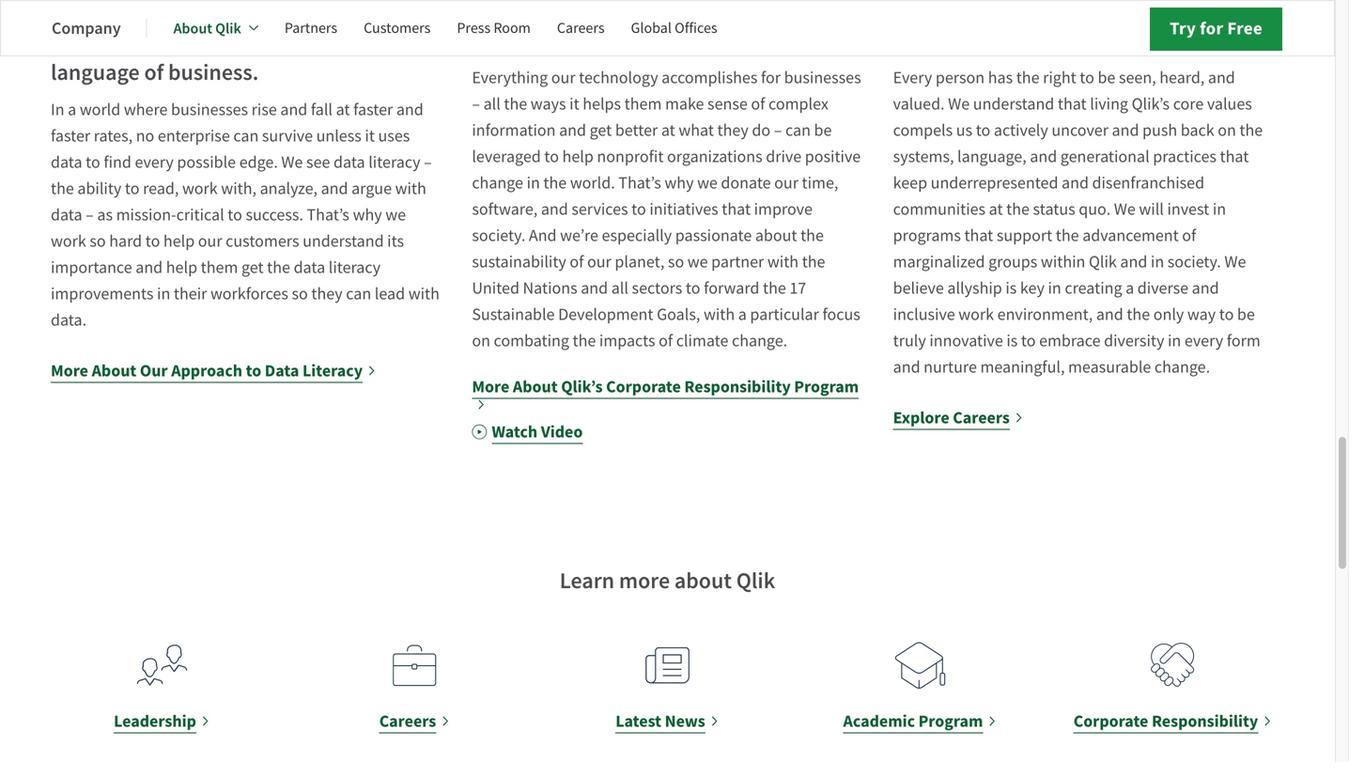 Task type: vqa. For each thing, say whether or not it's contained in the screenshot.
the particular at the top right
yes



Task type: describe. For each thing, give the bounding box(es) containing it.
work inside "every person has the right to be seen, heard, and valued. we understand that living qlik's core values compels us to actively uncover and push back on the systems, language, and generational practices that keep underrepresented and disenfranchised communities at the status quo. we will invest in programs that support the advancement of marginalized groups within qlik and in society. we believe allyship is key in creating a diverse and inclusive work environment, and the only way to be truly innovative is to embrace diversity in every form and nurture meaningful, measurable change."
[[959, 304, 994, 325]]

mission-
[[116, 204, 176, 226]]

4. we believe that data is the new language of business.
[[51, 26, 372, 88]]

change. inside "every person has the right to be seen, heard, and valued. we understand that living qlik's core values compels us to actively uncover and push back on the systems, language, and generational practices that keep underrepresented and disenfranchised communities at the status quo. we will invest in programs that support the advancement of marginalized groups within qlik and in society. we believe allyship is key in creating a diverse and inclusive work environment, and the only way to be truly innovative is to embrace diversity in every form and nurture meaningful, measurable change."
[[1155, 356, 1210, 378]]

no
[[136, 125, 154, 147]]

they inside everything our technology accomplishes for businesses – all the ways it helps them make sense of complex information and get better at what they do – can be leveraged to help nonprofit organizations drive positive change in the world. that's why we donate our time, software, and services to initiatives that improve society. and we're especially passionate about the sustainability of our planet, so we partner with the united nations and all sectors to forward the 17 sustainable development goals, with a particular focus on combating the impacts of climate change.
[[717, 120, 749, 141]]

1 horizontal spatial responsibility
[[1152, 710, 1259, 733]]

it inside everything our technology accomplishes for businesses – all the ways it helps them make sense of complex information and get better at what they do – can be leveraged to help nonprofit organizations drive positive change in the world. that's why we donate our time, software, and services to initiatives that improve society. and we're especially passionate about the sustainability of our planet, so we partner with the united nations and all sectors to forward the 17 sustainable development goals, with a particular focus on combating the impacts of climate change.
[[570, 93, 579, 115]]

to up goals, on the top of page
[[686, 277, 701, 299]]

heard,
[[1160, 67, 1205, 89]]

and down hard
[[136, 257, 163, 278]]

ability
[[77, 178, 122, 199]]

explore careers
[[893, 407, 1010, 429]]

data.
[[51, 309, 87, 331]]

goals,
[[657, 304, 700, 325]]

press room link
[[457, 6, 531, 51]]

of inside 4. we believe that data is the new language of business.
[[144, 58, 164, 88]]

the right the has
[[1017, 67, 1040, 89]]

1 vertical spatial about
[[675, 566, 732, 596]]

academic program
[[843, 710, 983, 733]]

0 vertical spatial for
[[1200, 16, 1224, 40]]

rise
[[252, 99, 277, 121]]

of down the we're
[[570, 251, 584, 273]]

read,
[[143, 178, 179, 199]]

and up the development
[[581, 277, 608, 299]]

combating
[[494, 330, 569, 352]]

0 vertical spatial work
[[182, 178, 218, 199]]

nonprofit
[[597, 146, 664, 167]]

that up uncover
[[1058, 93, 1087, 115]]

language,
[[958, 146, 1027, 167]]

0 horizontal spatial corporate
[[606, 376, 681, 398]]

compels
[[893, 120, 953, 141]]

we're
[[560, 225, 599, 246]]

critical
[[176, 204, 224, 226]]

offices
[[675, 18, 718, 38]]

2 vertical spatial careers
[[379, 710, 436, 733]]

with right argue
[[395, 178, 426, 199]]

representation
[[1024, 26, 1168, 56]]

data up ability
[[51, 152, 82, 173]]

the down customers
[[267, 257, 290, 278]]

rates,
[[94, 125, 133, 147]]

diversity
[[1104, 330, 1165, 352]]

0 horizontal spatial careers link
[[304, 635, 526, 735]]

edge.
[[239, 152, 278, 173]]

to right way
[[1220, 304, 1234, 325]]

in down only
[[1168, 330, 1181, 352]]

and down creating
[[1097, 304, 1124, 325]]

citizens
[[738, 26, 812, 56]]

6.
[[893, 26, 911, 56]]

see
[[306, 152, 330, 173]]

the left ability
[[51, 178, 74, 199]]

0 horizontal spatial program
[[794, 376, 859, 398]]

to right leveraged
[[544, 146, 559, 167]]

our up ways
[[551, 67, 576, 89]]

careers inside company 'menu bar'
[[557, 18, 605, 38]]

1 vertical spatial all
[[611, 277, 629, 299]]

environment,
[[998, 304, 1093, 325]]

we down person
[[948, 93, 970, 115]]

1 horizontal spatial can
[[346, 283, 371, 305]]

0 vertical spatial be
[[1098, 67, 1116, 89]]

and down see
[[321, 178, 348, 199]]

we inside in a world where businesses rise and fall at faster and faster rates, no enterprise can survive unless it uses data to find every possible edge. we see data literacy – the ability to read, work with, analyze, and argue with data – as mission-critical to success. that's why we work so hard to help our customers understand its importance and help them get the data literacy improvements in their workforces so they can lead with data.
[[386, 204, 406, 226]]

the up information
[[504, 93, 527, 115]]

0 vertical spatial literacy
[[369, 152, 421, 173]]

in right the invest at the top right of page
[[1213, 199, 1226, 220]]

the up support
[[1007, 199, 1030, 220]]

we right 6.
[[916, 26, 945, 56]]

and down advancement
[[1121, 251, 1148, 273]]

about for more about qlik's corporate responsibility program
[[513, 376, 558, 398]]

services
[[572, 199, 628, 220]]

we left will
[[1114, 199, 1136, 220]]

explore careers link
[[893, 405, 1024, 431]]

programs
[[893, 225, 961, 246]]

and down actively
[[1030, 146, 1057, 167]]

– down everything
[[472, 93, 480, 115]]

way
[[1188, 304, 1216, 325]]

1 vertical spatial help
[[163, 230, 195, 252]]

values
[[1207, 93, 1252, 115]]

6. we believe representation matters.
[[893, 26, 1254, 56]]

what
[[679, 120, 714, 141]]

helps
[[583, 93, 621, 115]]

find
[[104, 152, 131, 173]]

in up technology
[[603, 26, 621, 56]]

get inside in a world where businesses rise and fall at faster and faster rates, no enterprise can survive unless it uses data to find every possible edge. we see data literacy – the ability to read, work with, analyze, and argue with data – as mission-critical to success. that's why we work so hard to help our customers understand its importance and help them get the data literacy improvements in their workforces so they can lead with data.
[[241, 257, 264, 278]]

to up especially
[[632, 199, 646, 220]]

their
[[174, 283, 207, 305]]

improvements
[[51, 283, 154, 305]]

software,
[[472, 199, 538, 220]]

us
[[956, 120, 973, 141]]

watch
[[492, 421, 538, 443]]

believe for in
[[528, 26, 598, 56]]

we right '5.'
[[494, 26, 524, 56]]

make
[[665, 93, 704, 115]]

and up and on the top left of page
[[541, 199, 568, 220]]

to right us
[[976, 120, 991, 141]]

company menu bar
[[52, 6, 744, 51]]

customers
[[226, 230, 299, 252]]

0 vertical spatial we
[[697, 172, 718, 194]]

the down values
[[1240, 120, 1263, 141]]

success.
[[246, 204, 303, 226]]

invest
[[1168, 199, 1210, 220]]

that's inside in a world where businesses rise and fall at faster and faster rates, no enterprise can survive unless it uses data to find every possible edge. we see data literacy – the ability to read, work with, analyze, and argue with data – as mission-critical to success. that's why we work so hard to help our customers understand its importance and help them get the data literacy improvements in their workforces so they can lead with data.
[[307, 204, 350, 226]]

support
[[997, 225, 1053, 246]]

everything
[[472, 67, 548, 89]]

with,
[[221, 178, 257, 199]]

being
[[626, 26, 680, 56]]

in right key
[[1048, 277, 1062, 299]]

help inside everything our technology accomplishes for businesses – all the ways it helps them make sense of complex information and get better at what they do – can be leveraged to help nonprofit organizations drive positive change in the world. that's why we donate our time, software, and services to initiatives that improve society. and we're especially passionate about the sustainability of our planet, so we partner with the united nations and all sectors to forward the 17 sustainable development goals, with a particular focus on combating the impacts of climate change.
[[562, 146, 594, 167]]

why inside everything our technology accomplishes for businesses – all the ways it helps them make sense of complex information and get better at what they do – can be leveraged to help nonprofit organizations drive positive change in the world. that's why we donate our time, software, and services to initiatives that improve society. and we're especially passionate about the sustainability of our planet, so we partner with the united nations and all sectors to forward the 17 sustainable development goals, with a particular focus on combating the impacts of climate change.
[[665, 172, 694, 194]]

united
[[472, 277, 520, 299]]

0 vertical spatial responsibility
[[684, 376, 791, 398]]

to left the read,
[[125, 178, 140, 199]]

2 vertical spatial help
[[166, 257, 197, 278]]

so inside everything our technology accomplishes for businesses – all the ways it helps them make sense of complex information and get better at what they do – can be leveraged to help nonprofit organizations drive positive change in the world. that's why we donate our time, software, and services to initiatives that improve society. and we're especially passionate about the sustainability of our planet, so we partner with the united nations and all sectors to forward the 17 sustainable development goals, with a particular focus on combating the impacts of climate change.
[[668, 251, 684, 273]]

we up form
[[1225, 251, 1246, 273]]

customers
[[364, 18, 431, 38]]

in inside in a world where businesses rise and fall at faster and faster rates, no enterprise can survive unless it uses data to find every possible edge. we see data literacy – the ability to read, work with, analyze, and argue with data – as mission-critical to success. that's why we work so hard to help our customers understand its importance and help them get the data literacy improvements in their workforces so they can lead with data.
[[157, 283, 170, 305]]

it inside in a world where businesses rise and fall at faster and faster rates, no enterprise can survive unless it uses data to find every possible edge. we see data literacy – the ability to read, work with, analyze, and argue with data – as mission-critical to success. that's why we work so hard to help our customers understand its importance and help them get the data literacy improvements in their workforces so they can lead with data.
[[365, 125, 375, 147]]

data down customers
[[294, 257, 325, 278]]

and up values
[[1208, 67, 1236, 89]]

free
[[1228, 16, 1263, 40]]

unless
[[316, 125, 362, 147]]

believe inside "every person has the right to be seen, heard, and valued. we understand that living qlik's core values compels us to actively uncover and push back on the systems, language, and generational practices that keep underrepresented and disenfranchised communities at the status quo. we will invest in programs that support the advancement of marginalized groups within qlik and in society. we believe allyship is key in creating a diverse and inclusive work environment, and the only way to be truly innovative is to embrace diversity in every form and nurture meaningful, measurable change."
[[893, 277, 944, 299]]

right
[[1043, 67, 1077, 89]]

do
[[752, 120, 771, 141]]

and up uses
[[396, 99, 424, 121]]

truly
[[893, 330, 926, 352]]

systems,
[[893, 146, 954, 167]]

data
[[265, 360, 299, 382]]

with up "17"
[[768, 251, 799, 273]]

qlik's inside "every person has the right to be seen, heard, and valued. we understand that living qlik's core values compels us to actively uncover and push back on the systems, language, and generational practices that keep underrepresented and disenfranchised communities at the status quo. we will invest in programs that support the advancement of marginalized groups within qlik and in society. we believe allyship is key in creating a diverse and inclusive work environment, and the only way to be truly innovative is to embrace diversity in every form and nurture meaningful, measurable change."
[[1132, 93, 1170, 115]]

to right "right"
[[1080, 67, 1095, 89]]

global offices
[[631, 18, 718, 38]]

survive
[[262, 125, 313, 147]]

data down unless
[[334, 152, 365, 173]]

be inside everything our technology accomplishes for businesses – all the ways it helps them make sense of complex information and get better at what they do – can be leveraged to help nonprofit organizations drive positive change in the world. that's why we donate our time, software, and services to initiatives that improve society. and we're especially passionate about the sustainability of our planet, so we partner with the united nations and all sectors to forward the 17 sustainable development goals, with a particular focus on combating the impacts of climate change.
[[814, 120, 832, 141]]

the up diversity
[[1127, 304, 1150, 325]]

quo.
[[1079, 199, 1111, 220]]

– right do on the right of page
[[774, 120, 782, 141]]

2 vertical spatial qlik
[[737, 566, 776, 596]]

2 vertical spatial we
[[688, 251, 708, 273]]

4.
[[51, 26, 69, 56]]

to down with,
[[228, 204, 242, 226]]

particular
[[750, 304, 819, 325]]

change. inside everything our technology accomplishes for businesses – all the ways it helps them make sense of complex information and get better at what they do – can be leveraged to help nonprofit organizations drive positive change in the world. that's why we donate our time, software, and services to initiatives that improve society. and we're especially passionate about the sustainability of our planet, so we partner with the united nations and all sectors to forward the 17 sustainable development goals, with a particular focus on combating the impacts of climate change.
[[732, 330, 788, 352]]

about inside everything our technology accomplishes for businesses – all the ways it helps them make sense of complex information and get better at what they do – can be leveraged to help nonprofit organizations drive positive change in the world. that's why we donate our time, software, and services to initiatives that improve society. and we're especially passionate about the sustainability of our planet, so we partner with the united nations and all sectors to forward the 17 sustainable development goals, with a particular focus on combating the impacts of climate change.
[[755, 225, 797, 246]]

seen,
[[1119, 67, 1156, 89]]

data left as at the left top of page
[[51, 204, 82, 226]]

a inside "every person has the right to be seen, heard, and valued. we understand that living qlik's core values compels us to actively uncover and push back on the systems, language, and generational practices that keep underrepresented and disenfranchised communities at the status quo. we will invest in programs that support the advancement of marginalized groups within qlik and in society. we believe allyship is key in creating a diverse and inclusive work environment, and the only way to be truly innovative is to embrace diversity in every form and nurture meaningful, measurable change."
[[1126, 277, 1134, 299]]

creating
[[1065, 277, 1123, 299]]

17
[[790, 277, 807, 299]]

time,
[[802, 172, 839, 194]]

our down drive
[[774, 172, 799, 194]]

of up do on the right of page
[[751, 93, 765, 115]]

advancement
[[1083, 225, 1179, 246]]

the left "17"
[[763, 277, 786, 299]]

0 vertical spatial faster
[[353, 99, 393, 121]]

latest news link
[[556, 635, 779, 735]]

academic program link
[[809, 635, 1032, 735]]

measurable
[[1068, 356, 1151, 378]]

and down ways
[[559, 120, 586, 141]]

businesses inside in a world where businesses rise and fall at faster and faster rates, no enterprise can survive unless it uses data to find every possible edge. we see data literacy – the ability to read, work with, analyze, and argue with data – as mission-critical to success. that's why we work so hard to help our customers understand its importance and help them get the data literacy improvements in their workforces so they can lead with data.
[[171, 99, 248, 121]]

new
[[331, 26, 372, 56]]

underrepresented
[[931, 172, 1059, 194]]

to left the find
[[86, 152, 100, 173]]

the left 'world.'
[[544, 172, 567, 194]]

and up quo. on the right top of the page
[[1062, 172, 1089, 194]]

information
[[472, 120, 556, 141]]

video
[[541, 421, 583, 443]]

2 horizontal spatial careers
[[953, 407, 1010, 429]]

person
[[936, 67, 985, 89]]

at inside "every person has the right to be seen, heard, and valued. we understand that living qlik's core values compels us to actively uncover and push back on the systems, language, and generational practices that keep underrepresented and disenfranchised communities at the status quo. we will invest in programs that support the advancement of marginalized groups within qlik and in society. we believe allyship is key in creating a diverse and inclusive work environment, and the only way to be truly innovative is to embrace diversity in every form and nurture meaningful, measurable change."
[[989, 199, 1003, 220]]

– left as at the left top of page
[[86, 204, 94, 226]]

importance
[[51, 257, 132, 278]]



Task type: locate. For each thing, give the bounding box(es) containing it.
our inside in a world where businesses rise and fall at faster and faster rates, no enterprise can survive unless it uses data to find every possible edge. we see data literacy – the ability to read, work with, analyze, and argue with data – as mission-critical to success. that's why we work so hard to help our customers understand its importance and help them get the data literacy improvements in their workforces so they can lead with data.
[[198, 230, 222, 252]]

in up diverse
[[1151, 251, 1164, 273]]

0 horizontal spatial get
[[241, 257, 264, 278]]

can inside everything our technology accomplishes for businesses – all the ways it helps them make sense of complex information and get better at what they do – can be leveraged to help nonprofit organizations drive positive change in the world. that's why we donate our time, software, and services to initiatives that improve society. and we're especially passionate about the sustainability of our planet, so we partner with the united nations and all sectors to forward the 17 sustainable development goals, with a particular focus on combating the impacts of climate change.
[[786, 120, 811, 141]]

0 vertical spatial every
[[135, 152, 174, 173]]

of up where
[[144, 58, 164, 88]]

that up groups
[[965, 225, 994, 246]]

0 vertical spatial that's
[[619, 172, 661, 194]]

society. down software,
[[472, 225, 526, 246]]

why inside in a world where businesses rise and fall at faster and faster rates, no enterprise can survive unless it uses data to find every possible edge. we see data literacy – the ability to read, work with, analyze, and argue with data – as mission-critical to success. that's why we work so hard to help our customers understand its importance and help them get the data literacy improvements in their workforces so they can lead with data.
[[353, 204, 382, 226]]

sustainability
[[472, 251, 566, 273]]

explore
[[893, 407, 950, 429]]

corporate responsibility link
[[1062, 635, 1285, 735]]

that inside everything our technology accomplishes for businesses – all the ways it helps them make sense of complex information and get better at what they do – can be leveraged to help nonprofit organizations drive positive change in the world. that's why we donate our time, software, and services to initiatives that improve society. and we're especially passionate about the sustainability of our planet, so we partner with the united nations and all sectors to forward the 17 sustainable development goals, with a particular focus on combating the impacts of climate change.
[[722, 199, 751, 220]]

5.
[[472, 26, 490, 56]]

1 horizontal spatial understand
[[973, 93, 1055, 115]]

watch video link
[[472, 419, 583, 445]]

0 horizontal spatial businesses
[[171, 99, 248, 121]]

1 horizontal spatial society.
[[1168, 251, 1221, 273]]

0 vertical spatial understand
[[973, 93, 1055, 115]]

we up its
[[386, 204, 406, 226]]

that's inside everything our technology accomplishes for businesses – all the ways it helps them make sense of complex information and get better at what they do – can be leveraged to help nonprofit organizations drive positive change in the world. that's why we donate our time, software, and services to initiatives that improve society. and we're especially passionate about the sustainability of our planet, so we partner with the united nations and all sectors to forward the 17 sustainable development goals, with a particular focus on combating the impacts of climate change.
[[619, 172, 661, 194]]

2 horizontal spatial be
[[1238, 304, 1255, 325]]

every down way
[[1185, 330, 1224, 352]]

more inside more about our approach to data literacy link
[[51, 360, 88, 382]]

about down improve
[[755, 225, 797, 246]]

every inside "every person has the right to be seen, heard, and valued. we understand that living qlik's core values compels us to actively uncover and push back on the systems, language, and generational practices that keep underrepresented and disenfranchised communities at the status quo. we will invest in programs that support the advancement of marginalized groups within qlik and in society. we believe allyship is key in creating a diverse and inclusive work environment, and the only way to be truly innovative is to embrace diversity in every form and nurture meaningful, measurable change."
[[1185, 330, 1224, 352]]

0 horizontal spatial society.
[[472, 225, 526, 246]]

qlik's up video
[[561, 376, 603, 398]]

customers link
[[364, 6, 431, 51]]

1 horizontal spatial businesses
[[784, 67, 861, 89]]

1 horizontal spatial every
[[1185, 330, 1224, 352]]

inclusive
[[893, 304, 955, 325]]

qlik inside 'link'
[[215, 18, 241, 38]]

they
[[717, 120, 749, 141], [311, 283, 343, 305]]

more about qlik's corporate responsibility program
[[472, 376, 859, 398]]

0 horizontal spatial qlik's
[[561, 376, 603, 398]]

1 vertical spatial they
[[311, 283, 343, 305]]

in left their on the top left of the page
[[157, 283, 170, 305]]

with right lead
[[408, 283, 440, 305]]

positive
[[805, 146, 861, 167]]

everything our technology accomplishes for businesses – all the ways it helps them make sense of complex information and get better at what they do – can be leveraged to help nonprofit organizations drive positive change in the world. that's why we donate our time, software, and services to initiatives that improve society. and we're especially passionate about the sustainability of our planet, so we partner with the united nations and all sectors to forward the 17 sustainable development goals, with a particular focus on combating the impacts of climate change.
[[472, 67, 861, 352]]

1 horizontal spatial about
[[173, 18, 212, 38]]

for inside everything our technology accomplishes for businesses – all the ways it helps them make sense of complex information and get better at what they do – can be leveraged to help nonprofit organizations drive positive change in the world. that's why we donate our time, software, and services to initiatives that improve society. and we're especially passionate about the sustainability of our planet, so we partner with the united nations and all sectors to forward the 17 sustainable development goals, with a particular focus on combating the impacts of climate change.
[[761, 67, 781, 89]]

get
[[590, 120, 612, 141], [241, 257, 264, 278]]

passionate
[[675, 225, 752, 246]]

planet,
[[615, 251, 665, 273]]

our down the we're
[[587, 251, 612, 273]]

more about our approach to data literacy link
[[51, 358, 377, 384]]

1 vertical spatial careers
[[953, 407, 1010, 429]]

understand
[[973, 93, 1055, 115], [303, 230, 384, 252]]

1 vertical spatial be
[[814, 120, 832, 141]]

the down the development
[[573, 330, 596, 352]]

climate
[[676, 330, 729, 352]]

for right try
[[1200, 16, 1224, 40]]

1 vertical spatial that's
[[307, 204, 350, 226]]

1 horizontal spatial be
[[1098, 67, 1116, 89]]

about for more about our approach to data literacy
[[92, 360, 137, 382]]

get inside everything our technology accomplishes for businesses – all the ways it helps them make sense of complex information and get better at what they do – can be leveraged to help nonprofit organizations drive positive change in the world. that's why we donate our time, software, and services to initiatives that improve society. and we're especially passionate about the sustainability of our planet, so we partner with the united nations and all sectors to forward the 17 sustainable development goals, with a particular focus on combating the impacts of climate change.
[[590, 120, 612, 141]]

1 horizontal spatial them
[[625, 93, 662, 115]]

1 vertical spatial businesses
[[171, 99, 248, 121]]

a down forward
[[738, 304, 747, 325]]

help up their on the top left of the page
[[166, 257, 197, 278]]

program
[[794, 376, 859, 398], [919, 710, 983, 733]]

program down focus
[[794, 376, 859, 398]]

0 horizontal spatial about
[[92, 360, 137, 382]]

more about our approach to data literacy
[[51, 360, 363, 382]]

to down mission-
[[145, 230, 160, 252]]

qlik inside "every person has the right to be seen, heard, and valued. we understand that living qlik's core values compels us to actively uncover and push back on the systems, language, and generational practices that keep underrepresented and disenfranchised communities at the status quo. we will invest in programs that support the advancement of marginalized groups within qlik and in society. we believe allyship is key in creating a diverse and inclusive work environment, and the only way to be truly innovative is to embrace diversity in every form and nurture meaningful, measurable change."
[[1089, 251, 1117, 273]]

push
[[1143, 120, 1178, 141]]

for
[[1200, 16, 1224, 40], [761, 67, 781, 89]]

that
[[181, 26, 222, 56], [1058, 93, 1087, 115], [1220, 146, 1249, 167], [722, 199, 751, 220], [965, 225, 994, 246]]

about qlik link
[[173, 6, 258, 51]]

especially
[[602, 225, 672, 246]]

1 horizontal spatial careers link
[[557, 6, 605, 51]]

0 horizontal spatial work
[[51, 230, 86, 252]]

0 vertical spatial they
[[717, 120, 749, 141]]

businesses up complex
[[784, 67, 861, 89]]

that inside 4. we believe that data is the new language of business.
[[181, 26, 222, 56]]

0 vertical spatial all
[[484, 93, 501, 115]]

0 horizontal spatial careers
[[379, 710, 436, 733]]

the up within
[[1056, 225, 1079, 246]]

of down goals, on the top of page
[[659, 330, 673, 352]]

why down argue
[[353, 204, 382, 226]]

keep
[[893, 172, 928, 194]]

1 horizontal spatial that's
[[619, 172, 661, 194]]

in inside everything our technology accomplishes for businesses – all the ways it helps them make sense of complex information and get better at what they do – can be leveraged to help nonprofit organizations drive positive change in the world. that's why we donate our time, software, and services to initiatives that improve society. and we're especially passionate about the sustainability of our planet, so we partner with the united nations and all sectors to forward the 17 sustainable development goals, with a particular focus on combating the impacts of climate change.
[[527, 172, 540, 194]]

on down values
[[1218, 120, 1237, 141]]

where
[[124, 99, 168, 121]]

faster up uses
[[353, 99, 393, 121]]

initiatives
[[650, 199, 719, 220]]

5. we believe in being good citizens
[[472, 26, 812, 56]]

at left what
[[661, 120, 675, 141]]

0 horizontal spatial they
[[311, 283, 343, 305]]

the inside 4. we believe that data is the new language of business.
[[294, 26, 326, 56]]

0 vertical spatial help
[[562, 146, 594, 167]]

literacy up lead
[[329, 257, 381, 278]]

matters.
[[1172, 26, 1254, 56]]

help down critical
[[163, 230, 195, 252]]

on inside "every person has the right to be seen, heard, and valued. we understand that living qlik's core values compels us to actively uncover and push back on the systems, language, and generational practices that keep underrepresented and disenfranchised communities at the status quo. we will invest in programs that support the advancement of marginalized groups within qlik and in society. we believe allyship is key in creating a diverse and inclusive work environment, and the only way to be truly innovative is to embrace diversity in every form and nurture meaningful, measurable change."
[[1218, 120, 1237, 141]]

2 vertical spatial a
[[738, 304, 747, 325]]

and up survive
[[280, 99, 308, 121]]

get up workforces
[[241, 257, 264, 278]]

0 horizontal spatial it
[[365, 125, 375, 147]]

with
[[395, 178, 426, 199], [768, 251, 799, 273], [408, 283, 440, 305], [704, 304, 735, 325]]

and down truly
[[893, 356, 921, 378]]

1 vertical spatial work
[[51, 230, 86, 252]]

be up form
[[1238, 304, 1255, 325]]

get down the helps
[[590, 120, 612, 141]]

we inside in a world where businesses rise and fall at faster and faster rates, no enterprise can survive unless it uses data to find every possible edge. we see data literacy – the ability to read, work with, analyze, and argue with data – as mission-critical to success. that's why we work so hard to help our customers understand its importance and help them get the data literacy improvements in their workforces so they can lead with data.
[[281, 152, 303, 173]]

at down underrepresented
[[989, 199, 1003, 220]]

them inside in a world where businesses rise and fall at faster and faster rates, no enterprise can survive unless it uses data to find every possible edge. we see data literacy – the ability to read, work with, analyze, and argue with data – as mission-critical to success. that's why we work so hard to help our customers understand its importance and help them get the data literacy improvements in their workforces so they can lead with data.
[[201, 257, 238, 278]]

the up "17"
[[802, 251, 826, 273]]

is inside 4. we believe that data is the new language of business.
[[274, 26, 289, 56]]

0 vertical spatial why
[[665, 172, 694, 194]]

our down critical
[[198, 230, 222, 252]]

and up way
[[1192, 277, 1219, 299]]

2 horizontal spatial at
[[989, 199, 1003, 220]]

0 vertical spatial them
[[625, 93, 662, 115]]

0 vertical spatial a
[[68, 99, 76, 121]]

workforces
[[210, 283, 288, 305]]

be up living
[[1098, 67, 1116, 89]]

society. up diverse
[[1168, 251, 1221, 273]]

data inside 4. we believe that data is the new language of business.
[[226, 26, 269, 56]]

a inside in a world where businesses rise and fall at faster and faster rates, no enterprise can survive unless it uses data to find every possible edge. we see data literacy – the ability to read, work with, analyze, and argue with data – as mission-critical to success. that's why we work so hard to help our customers understand its importance and help them get the data literacy improvements in their workforces so they can lead with data.
[[68, 99, 76, 121]]

1 vertical spatial literacy
[[329, 257, 381, 278]]

we right the '4.'
[[73, 26, 102, 56]]

forward
[[704, 277, 760, 299]]

possible
[[177, 152, 236, 173]]

1 horizontal spatial so
[[292, 283, 308, 305]]

1 horizontal spatial for
[[1200, 16, 1224, 40]]

1 horizontal spatial qlik's
[[1132, 93, 1170, 115]]

0 vertical spatial corporate
[[606, 376, 681, 398]]

them inside everything our technology accomplishes for businesses – all the ways it helps them make sense of complex information and get better at what they do – can be leveraged to help nonprofit organizations drive positive change in the world. that's why we donate our time, software, and services to initiatives that improve society. and we're especially passionate about the sustainability of our planet, so we partner with the united nations and all sectors to forward the 17 sustainable development goals, with a particular focus on combating the impacts of climate change.
[[625, 93, 662, 115]]

global offices link
[[631, 6, 718, 51]]

2 horizontal spatial so
[[668, 251, 684, 273]]

qlik's
[[1132, 93, 1170, 115], [561, 376, 603, 398]]

leveraged
[[472, 146, 541, 167]]

0 horizontal spatial understand
[[303, 230, 384, 252]]

1 horizontal spatial at
[[661, 120, 675, 141]]

understand left its
[[303, 230, 384, 252]]

form
[[1227, 330, 1261, 352]]

in
[[51, 99, 64, 121]]

0 horizontal spatial be
[[814, 120, 832, 141]]

1 horizontal spatial faster
[[353, 99, 393, 121]]

at inside in a world where businesses rise and fall at faster and faster rates, no enterprise can survive unless it uses data to find every possible edge. we see data literacy – the ability to read, work with, analyze, and argue with data – as mission-critical to success. that's why we work so hard to help our customers understand its importance and help them get the data literacy improvements in their workforces so they can lead with data.
[[336, 99, 350, 121]]

society. inside everything our technology accomplishes for businesses – all the ways it helps them make sense of complex information and get better at what they do – can be leveraged to help nonprofit organizations drive positive change in the world. that's why we donate our time, software, and services to initiatives that improve society. and we're especially passionate about the sustainability of our planet, so we partner with the united nations and all sectors to forward the 17 sustainable development goals, with a particular focus on combating the impacts of climate change.
[[472, 225, 526, 246]]

at inside everything our technology accomplishes for businesses – all the ways it helps them make sense of complex information and get better at what they do – can be leveraged to help nonprofit organizations drive positive change in the world. that's why we donate our time, software, and services to initiatives that improve society. and we're especially passionate about the sustainability of our planet, so we partner with the united nations and all sectors to forward the 17 sustainable development goals, with a particular focus on combating the impacts of climate change.
[[661, 120, 675, 141]]

2 vertical spatial is
[[1007, 330, 1018, 352]]

they down sense
[[717, 120, 749, 141]]

1 vertical spatial on
[[472, 330, 490, 352]]

1 vertical spatial qlik's
[[561, 376, 603, 398]]

can up edge.
[[233, 125, 259, 147]]

about up business.
[[173, 18, 212, 38]]

fall
[[311, 99, 333, 121]]

we inside 4. we believe that data is the new language of business.
[[73, 26, 102, 56]]

watch video
[[492, 421, 583, 443]]

about
[[755, 225, 797, 246], [675, 566, 732, 596]]

about up watch video
[[513, 376, 558, 398]]

1 horizontal spatial why
[[665, 172, 694, 194]]

1 vertical spatial faster
[[51, 125, 90, 147]]

believe up everything
[[528, 26, 598, 56]]

on inside everything our technology accomplishes for businesses – all the ways it helps them make sense of complex information and get better at what they do – can be leveraged to help nonprofit organizations drive positive change in the world. that's why we donate our time, software, and services to initiatives that improve society. and we're especially passionate about the sustainability of our planet, so we partner with the united nations and all sectors to forward the 17 sustainable development goals, with a particular focus on combating the impacts of climate change.
[[472, 330, 490, 352]]

in right change
[[527, 172, 540, 194]]

1 horizontal spatial qlik
[[737, 566, 776, 596]]

0 horizontal spatial change.
[[732, 330, 788, 352]]

more for more about our approach to data literacy
[[51, 360, 88, 382]]

faster down the in
[[51, 125, 90, 147]]

0 horizontal spatial so
[[90, 230, 106, 252]]

good
[[685, 26, 733, 56]]

qlik's up push
[[1132, 93, 1170, 115]]

partners
[[285, 18, 337, 38]]

program right academic
[[919, 710, 983, 733]]

it left uses
[[365, 125, 375, 147]]

1 vertical spatial is
[[1006, 277, 1017, 299]]

marginalized
[[893, 251, 985, 273]]

that right practices on the top right
[[1220, 146, 1249, 167]]

0 horizontal spatial at
[[336, 99, 350, 121]]

understand inside in a world where businesses rise and fall at faster and faster rates, no enterprise can survive unless it uses data to find every possible edge. we see data literacy – the ability to read, work with, analyze, and argue with data – as mission-critical to success. that's why we work so hard to help our customers understand its importance and help them get the data literacy improvements in their workforces so they can lead with data.
[[303, 230, 384, 252]]

they inside in a world where businesses rise and fall at faster and faster rates, no enterprise can survive unless it uses data to find every possible edge. we see data literacy – the ability to read, work with, analyze, and argue with data – as mission-critical to success. that's why we work so hard to help our customers understand its importance and help them get the data literacy improvements in their workforces so they can lead with data.
[[311, 283, 343, 305]]

1 horizontal spatial more
[[472, 376, 510, 398]]

0 horizontal spatial for
[[761, 67, 781, 89]]

understand up actively
[[973, 93, 1055, 115]]

0 horizontal spatial responsibility
[[684, 376, 791, 398]]

believe for that
[[107, 26, 177, 56]]

a inside everything our technology accomplishes for businesses – all the ways it helps them make sense of complex information and get better at what they do – can be leveraged to help nonprofit organizations drive positive change in the world. that's why we donate our time, software, and services to initiatives that improve society. and we're especially passionate about the sustainability of our planet, so we partner with the united nations and all sectors to forward the 17 sustainable development goals, with a particular focus on combating the impacts of climate change.
[[738, 304, 747, 325]]

disenfranchised
[[1092, 172, 1205, 194]]

2 horizontal spatial about
[[513, 376, 558, 398]]

0 horizontal spatial qlik
[[215, 18, 241, 38]]

can left lead
[[346, 283, 371, 305]]

its
[[387, 230, 404, 252]]

core
[[1173, 93, 1204, 115]]

0 vertical spatial is
[[274, 26, 289, 56]]

believe for representation
[[950, 26, 1020, 56]]

global
[[631, 18, 672, 38]]

every inside in a world where businesses rise and fall at faster and faster rates, no enterprise can survive unless it uses data to find every possible edge. we see data literacy – the ability to read, work with, analyze, and argue with data – as mission-critical to success. that's why we work so hard to help our customers understand its importance and help them get the data literacy improvements in their workforces so they can lead with data.
[[135, 152, 174, 173]]

1 horizontal spatial all
[[611, 277, 629, 299]]

2 horizontal spatial qlik
[[1089, 251, 1117, 273]]

0 vertical spatial businesses
[[784, 67, 861, 89]]

1 horizontal spatial corporate
[[1074, 710, 1149, 733]]

0 horizontal spatial faster
[[51, 125, 90, 147]]

2 vertical spatial be
[[1238, 304, 1255, 325]]

2 vertical spatial work
[[959, 304, 994, 325]]

impacts
[[599, 330, 655, 352]]

be up positive
[[814, 120, 832, 141]]

1 horizontal spatial change.
[[1155, 356, 1210, 378]]

and
[[529, 225, 557, 246]]

the left new
[[294, 26, 326, 56]]

the down improve
[[801, 225, 824, 246]]

help
[[562, 146, 594, 167], [163, 230, 195, 252], [166, 257, 197, 278]]

within
[[1041, 251, 1086, 273]]

in a world where businesses rise and fall at faster and faster rates, no enterprise can survive unless it uses data to find every possible edge. we see data literacy – the ability to read, work with, analyze, and argue with data – as mission-critical to success. that's why we work so hard to help our customers understand its importance and help them get the data literacy improvements in their workforces so they can lead with data.
[[51, 99, 440, 331]]

1 horizontal spatial about
[[755, 225, 797, 246]]

about qlik
[[173, 18, 241, 38]]

and down living
[[1112, 120, 1139, 141]]

to up meaningful,
[[1021, 330, 1036, 352]]

is up meaningful,
[[1007, 330, 1018, 352]]

that's down nonprofit
[[619, 172, 661, 194]]

society.
[[472, 225, 526, 246], [1168, 251, 1221, 273]]

1 horizontal spatial on
[[1218, 120, 1237, 141]]

1 vertical spatial why
[[353, 204, 382, 226]]

news
[[665, 710, 706, 733]]

of inside "every person has the right to be seen, heard, and valued. we understand that living qlik's core values compels us to actively uncover and push back on the systems, language, and generational practices that keep underrepresented and disenfranchised communities at the status quo. we will invest in programs that support the advancement of marginalized groups within qlik and in society. we believe allyship is key in creating a diverse and inclusive work environment, and the only way to be truly innovative is to embrace diversity in every form and nurture meaningful, measurable change."
[[1182, 225, 1197, 246]]

every person has the right to be seen, heard, and valued. we understand that living qlik's core values compels us to actively uncover and push back on the systems, language, and generational practices that keep underrepresented and disenfranchised communities at the status quo. we will invest in programs that support the advancement of marginalized groups within qlik and in society. we believe allyship is key in creating a diverse and inclusive work environment, and the only way to be truly innovative is to embrace diversity in every form and nurture meaningful, measurable change.
[[893, 67, 1263, 378]]

1 horizontal spatial a
[[738, 304, 747, 325]]

– left change
[[424, 152, 432, 173]]

approach
[[171, 360, 242, 382]]

society. inside "every person has the right to be seen, heard, and valued. we understand that living qlik's core values compels us to actively uncover and push back on the systems, language, and generational practices that keep underrepresented and disenfranchised communities at the status quo. we will invest in programs that support the advancement of marginalized groups within qlik and in society. we believe allyship is key in creating a diverse and inclusive work environment, and the only way to be truly innovative is to embrace diversity in every form and nurture meaningful, measurable change."
[[1168, 251, 1221, 273]]

1 vertical spatial responsibility
[[1152, 710, 1259, 733]]

believe up the has
[[950, 26, 1020, 56]]

valued.
[[893, 93, 945, 115]]

1 vertical spatial it
[[365, 125, 375, 147]]

that up business.
[[181, 26, 222, 56]]

partners link
[[285, 6, 337, 51]]

why
[[665, 172, 694, 194], [353, 204, 382, 226]]

understand inside "every person has the right to be seen, heard, and valued. we understand that living qlik's core values compels us to actively uncover and push back on the systems, language, and generational practices that keep underrepresented and disenfranchised communities at the status quo. we will invest in programs that support the advancement of marginalized groups within qlik and in society. we believe allyship is key in creating a diverse and inclusive work environment, and the only way to be truly innovative is to embrace diversity in every form and nurture meaningful, measurable change."
[[973, 93, 1055, 115]]

sustainable
[[472, 304, 555, 325]]

about right more
[[675, 566, 732, 596]]

improve
[[754, 199, 813, 220]]

sense
[[708, 93, 748, 115]]

0 horizontal spatial why
[[353, 204, 382, 226]]

about inside 'link'
[[173, 18, 212, 38]]

work up importance
[[51, 230, 86, 252]]

every up the read,
[[135, 152, 174, 173]]

1 vertical spatial qlik
[[1089, 251, 1117, 273]]

0 vertical spatial on
[[1218, 120, 1237, 141]]

corporate
[[606, 376, 681, 398], [1074, 710, 1149, 733]]

believe inside 4. we believe that data is the new language of business.
[[107, 26, 177, 56]]

0 vertical spatial it
[[570, 93, 579, 115]]

1 vertical spatial corporate
[[1074, 710, 1149, 733]]

0 horizontal spatial every
[[135, 152, 174, 173]]

to left data
[[246, 360, 261, 382]]

businesses
[[784, 67, 861, 89], [171, 99, 248, 121]]

we down passionate
[[688, 251, 708, 273]]

0 vertical spatial careers
[[557, 18, 605, 38]]

0 vertical spatial society.
[[472, 225, 526, 246]]

world
[[80, 99, 121, 121]]

0 horizontal spatial more
[[51, 360, 88, 382]]

latest
[[616, 710, 662, 733]]

with down forward
[[704, 304, 735, 325]]

company
[[52, 17, 121, 39]]

1 vertical spatial every
[[1185, 330, 1224, 352]]

about left our
[[92, 360, 137, 382]]

1 horizontal spatial get
[[590, 120, 612, 141]]

businesses inside everything our technology accomplishes for businesses – all the ways it helps them make sense of complex information and get better at what they do – can be leveraged to help nonprofit organizations drive positive change in the world. that's why we donate our time, software, and services to initiatives that improve society. and we're especially passionate about the sustainability of our planet, so we partner with the united nations and all sectors to forward the 17 sustainable development goals, with a particular focus on combating the impacts of climate change.
[[784, 67, 861, 89]]

about
[[173, 18, 212, 38], [92, 360, 137, 382], [513, 376, 558, 398]]

them up 'better'
[[625, 93, 662, 115]]

try for free link
[[1150, 8, 1283, 51]]

more for more about qlik's corporate responsibility program
[[472, 376, 510, 398]]

world.
[[570, 172, 615, 194]]

believe up inclusive at right top
[[893, 277, 944, 299]]

every
[[135, 152, 174, 173], [1185, 330, 1224, 352]]

businesses up enterprise
[[171, 99, 248, 121]]

we
[[697, 172, 718, 194], [386, 204, 406, 226], [688, 251, 708, 273]]

groups
[[989, 251, 1038, 273]]

0 horizontal spatial can
[[233, 125, 259, 147]]

donate
[[721, 172, 771, 194]]

1 vertical spatial program
[[919, 710, 983, 733]]

literacy down uses
[[369, 152, 421, 173]]

only
[[1154, 304, 1184, 325]]

1 vertical spatial a
[[1126, 277, 1134, 299]]

more up watch at left bottom
[[472, 376, 510, 398]]



